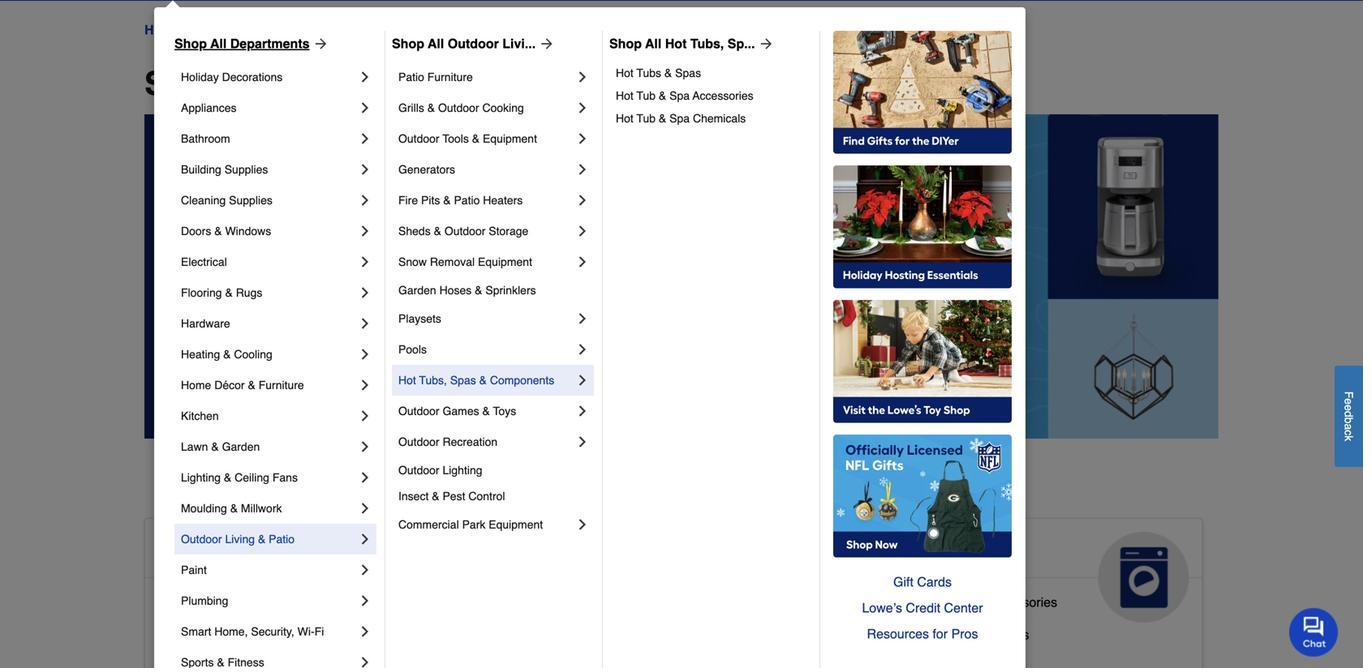 Task type: describe. For each thing, give the bounding box(es) containing it.
k
[[1343, 436, 1356, 442]]

outdoor living & patio
[[181, 533, 295, 546]]

sheds
[[399, 225, 431, 238]]

supplies for cleaning supplies
[[229, 194, 273, 207]]

chevron right image for moulding & millwork
[[357, 501, 373, 517]]

find gifts for the diyer. image
[[834, 31, 1012, 154]]

flooring & rugs
[[181, 287, 262, 300]]

millwork
[[241, 502, 282, 515]]

heating
[[181, 348, 220, 361]]

commercial park equipment link
[[399, 510, 575, 541]]

kitchen link
[[181, 401, 357, 432]]

livi...
[[503, 36, 536, 51]]

gift cards
[[894, 575, 952, 590]]

outdoor recreation
[[399, 436, 498, 449]]

chemicals
[[693, 112, 746, 125]]

& left pest
[[432, 490, 440, 503]]

outdoor down moulding
[[181, 533, 222, 546]]

flooring & rugs link
[[181, 278, 357, 308]]

heating & cooling link
[[181, 339, 357, 370]]

outdoor up 'patio furniture' link
[[448, 36, 499, 51]]

& up outdoor games & toys link
[[479, 374, 487, 387]]

& down hot tubs & spas
[[659, 89, 667, 102]]

fans
[[273, 472, 298, 485]]

& inside 'link'
[[225, 287, 233, 300]]

chat invite button image
[[1290, 608, 1339, 658]]

chevron right image for hot tubs, spas & components
[[575, 373, 591, 389]]

paint
[[181, 564, 207, 577]]

moulding & millwork link
[[181, 494, 357, 524]]

outdoor tools & equipment
[[399, 132, 537, 145]]

chevron right image for outdoor tools & equipment
[[575, 131, 591, 147]]

decorations
[[222, 71, 283, 84]]

playsets link
[[399, 304, 575, 334]]

removal
[[430, 256, 475, 269]]

supplies for livestock supplies
[[578, 621, 628, 636]]

1 horizontal spatial patio
[[399, 71, 424, 84]]

pet inside animal & pet care
[[625, 539, 660, 565]]

fire
[[399, 194, 418, 207]]

f e e d b a c k
[[1343, 392, 1356, 442]]

outdoor recreation link
[[399, 427, 575, 458]]

shop all hot tubs, sp... link
[[610, 34, 775, 54]]

moulding & millwork
[[181, 502, 282, 515]]

appliance
[[882, 595, 939, 610]]

building supplies link
[[181, 154, 357, 185]]

departments for shop
[[230, 36, 310, 51]]

spa for chemicals
[[670, 112, 690, 125]]

doors
[[181, 225, 211, 238]]

shop all departments link
[[175, 34, 329, 54]]

décor
[[214, 379, 245, 392]]

home for home
[[144, 22, 181, 37]]

outdoor up outdoor lighting
[[399, 436, 440, 449]]

chevron right image for snow removal equipment
[[575, 254, 591, 270]]

& left cooling
[[223, 348, 231, 361]]

hot tub & spa chemicals
[[616, 112, 746, 125]]

garden hoses & sprinklers link
[[399, 278, 591, 304]]

1 horizontal spatial accessories
[[988, 595, 1058, 610]]

enjoy savings year-round. no matter what you're shopping for, find what you need at a great price. image
[[144, 114, 1219, 439]]

home,
[[214, 626, 248, 639]]

departments for shop
[[284, 65, 482, 102]]

toys
[[493, 405, 516, 418]]

livestock
[[520, 621, 574, 636]]

chevron right image for flooring & rugs
[[357, 285, 373, 301]]

lawn
[[181, 441, 208, 454]]

beverage & wine chillers link
[[882, 624, 1030, 657]]

& right 'lawn'
[[211, 441, 219, 454]]

1 horizontal spatial lighting
[[443, 464, 483, 477]]

windows
[[225, 225, 271, 238]]

chevron right image for generators
[[575, 162, 591, 178]]

cleaning supplies
[[181, 194, 273, 207]]

garden inside "link"
[[399, 284, 436, 297]]

& left pros
[[941, 628, 950, 643]]

& right houses,
[[631, 654, 640, 669]]

shop all outdoor livi...
[[392, 36, 536, 51]]

outdoor up tools
[[438, 101, 479, 114]]

pet beds, houses, & furniture link
[[520, 650, 695, 669]]

electrical link
[[181, 247, 357, 278]]

& down "hot tub & spa accessories"
[[659, 112, 667, 125]]

outdoor up snow removal equipment
[[445, 225, 486, 238]]

0 vertical spatial bathroom
[[181, 132, 230, 145]]

hot tubs & spas link
[[616, 62, 808, 84]]

d
[[1343, 411, 1356, 418]]

wi-
[[298, 626, 315, 639]]

chevron right image for outdoor games & toys
[[575, 403, 591, 420]]

outdoor lighting link
[[399, 458, 591, 484]]

& right pits
[[443, 194, 451, 207]]

b
[[1343, 418, 1356, 424]]

chevron right image for lighting & ceiling fans
[[357, 470, 373, 486]]

chevron right image for electrical
[[357, 254, 373, 270]]

insect
[[399, 490, 429, 503]]

sprinklers
[[486, 284, 536, 297]]

chevron right image for holiday decorations
[[357, 69, 373, 85]]

living
[[225, 533, 255, 546]]

building supplies
[[181, 163, 268, 176]]

a
[[1343, 424, 1356, 430]]

departments link
[[195, 20, 269, 40]]

0 vertical spatial spas
[[675, 67, 701, 80]]

1 vertical spatial furniture
[[259, 379, 304, 392]]

arrow right image
[[536, 36, 555, 52]]

games
[[443, 405, 479, 418]]

chevron right image for heating & cooling
[[357, 347, 373, 363]]

accessible bedroom
[[158, 628, 277, 643]]

hardware link
[[181, 308, 357, 339]]

doors & windows
[[181, 225, 271, 238]]

houses,
[[580, 654, 628, 669]]

& right living
[[258, 533, 266, 546]]

holiday hosting essentials. image
[[834, 166, 1012, 289]]

chevron right image for commercial park equipment
[[575, 517, 591, 533]]

home décor & furniture link
[[181, 370, 357, 401]]

all for shop all outdoor livi...
[[428, 36, 444, 51]]

pros
[[952, 627, 979, 642]]

moulding
[[181, 502, 227, 515]]

outdoor left "games"
[[399, 405, 440, 418]]

heating & cooling
[[181, 348, 273, 361]]

bedroom
[[224, 628, 277, 643]]

for
[[933, 627, 948, 642]]

1 e from the top
[[1343, 399, 1356, 405]]

0 vertical spatial appliances
[[181, 101, 237, 114]]

flooring
[[181, 287, 222, 300]]

rugs
[[236, 287, 262, 300]]

outdoor up "insect"
[[399, 464, 440, 477]]

ceiling
[[235, 472, 269, 485]]

snow removal equipment
[[399, 256, 532, 269]]

& right tubs at the left of page
[[665, 67, 672, 80]]

0 vertical spatial tubs,
[[691, 36, 724, 51]]

security,
[[251, 626, 294, 639]]

shop for shop all outdoor livi...
[[392, 36, 425, 51]]

building
[[181, 163, 221, 176]]

& left "toys"
[[483, 405, 490, 418]]

hot for hot tubs, spas & components
[[399, 374, 416, 387]]

& right the doors
[[214, 225, 222, 238]]

hot for hot tub & spa accessories
[[616, 89, 634, 102]]

fi
[[315, 626, 324, 639]]

0 horizontal spatial appliances link
[[181, 93, 357, 123]]

chevron right image for outdoor living & patio
[[357, 532, 373, 548]]

pet beds, houses, & furniture
[[520, 654, 695, 669]]

lawn & garden
[[181, 441, 260, 454]]

animal & pet care
[[520, 539, 660, 591]]

1 vertical spatial appliances link
[[869, 519, 1203, 623]]

equipment for park
[[489, 519, 543, 532]]



Task type: vqa. For each thing, say whether or not it's contained in the screenshot.
Moulding
yes



Task type: locate. For each thing, give the bounding box(es) containing it.
0 vertical spatial pet
[[625, 539, 660, 565]]

home for home décor & furniture
[[181, 379, 211, 392]]

chillers
[[986, 628, 1030, 643]]

f
[[1343, 392, 1356, 399]]

appliances link up the chillers
[[869, 519, 1203, 623]]

resources
[[867, 627, 929, 642]]

chevron right image for outdoor recreation
[[575, 434, 591, 451]]

& right grills on the left of page
[[428, 101, 435, 114]]

e up d
[[1343, 399, 1356, 405]]

1 arrow right image from the left
[[310, 36, 329, 52]]

0 vertical spatial spa
[[670, 89, 690, 102]]

0 vertical spatial furniture
[[428, 71, 473, 84]]

0 horizontal spatial home
[[144, 22, 181, 37]]

spa for accessories
[[670, 89, 690, 102]]

appliance parts & accessories link
[[882, 592, 1058, 624]]

chevron right image for patio furniture
[[575, 69, 591, 85]]

2 horizontal spatial shop
[[610, 36, 642, 51]]

hot for hot tubs & spas
[[616, 67, 634, 80]]

2 tub from the top
[[637, 112, 656, 125]]

chevron right image for paint
[[357, 563, 373, 579]]

beverage & wine chillers
[[882, 628, 1030, 643]]

bathroom up smart home, security, wi-fi
[[224, 595, 280, 610]]

2 horizontal spatial furniture
[[643, 654, 695, 669]]

tub down tubs at the left of page
[[637, 89, 656, 102]]

arrow right image
[[310, 36, 329, 52], [755, 36, 775, 52]]

patio for fire pits & patio heaters
[[454, 194, 480, 207]]

1 horizontal spatial furniture
[[428, 71, 473, 84]]

1 horizontal spatial tubs,
[[691, 36, 724, 51]]

1 horizontal spatial spas
[[675, 67, 701, 80]]

2 spa from the top
[[670, 112, 690, 125]]

tub inside the 'hot tub & spa accessories' link
[[637, 89, 656, 102]]

patio up paint link
[[269, 533, 295, 546]]

visit the lowe's toy shop. image
[[834, 300, 1012, 424]]

all for shop all departments
[[234, 65, 275, 102]]

& right hoses
[[475, 284, 483, 297]]

tub for hot tub & spa chemicals
[[637, 112, 656, 125]]

shop up the holiday
[[175, 36, 207, 51]]

1 horizontal spatial appliances
[[882, 539, 1003, 565]]

2 arrow right image from the left
[[755, 36, 775, 52]]

1 vertical spatial supplies
[[229, 194, 273, 207]]

home up shop
[[144, 22, 181, 37]]

& right parts
[[976, 595, 985, 610]]

lighting & ceiling fans link
[[181, 463, 357, 494]]

garden up the lighting & ceiling fans
[[222, 441, 260, 454]]

chevron right image for doors & windows
[[357, 223, 373, 239]]

lawn & garden link
[[181, 432, 357, 463]]

spa up hot tub & spa chemicals
[[670, 89, 690, 102]]

patio furniture link
[[399, 62, 575, 93]]

2 e from the top
[[1343, 405, 1356, 411]]

bathroom link
[[181, 123, 357, 154]]

1 vertical spatial appliances
[[882, 539, 1003, 565]]

outdoor lighting
[[399, 464, 483, 477]]

all for shop all hot tubs, sp...
[[645, 36, 662, 51]]

1 spa from the top
[[670, 89, 690, 102]]

appliances link down the decorations
[[181, 93, 357, 123]]

& right sheds
[[434, 225, 442, 238]]

3 shop from the left
[[610, 36, 642, 51]]

shop all hot tubs, sp...
[[610, 36, 755, 51]]

tub for hot tub & spa accessories
[[637, 89, 656, 102]]

patio up grills on the left of page
[[399, 71, 424, 84]]

gift cards link
[[834, 570, 1012, 596]]

2 horizontal spatial home
[[283, 539, 347, 565]]

spas up "hot tub & spa accessories"
[[675, 67, 701, 80]]

accessories up the chillers
[[988, 595, 1058, 610]]

1 vertical spatial bathroom
[[224, 595, 280, 610]]

0 vertical spatial accessories
[[693, 89, 754, 102]]

sheds & outdoor storage link
[[399, 216, 575, 247]]

patio up sheds & outdoor storage
[[454, 194, 480, 207]]

appliances image
[[1099, 532, 1190, 623]]

& left millwork
[[230, 502, 238, 515]]

furniture right houses,
[[643, 654, 695, 669]]

center
[[944, 601, 983, 616]]

hot tubs, spas & components link
[[399, 365, 575, 396]]

1 vertical spatial accessible
[[158, 595, 220, 610]]

tub inside hot tub & spa chemicals link
[[637, 112, 656, 125]]

chevron right image
[[357, 69, 373, 85], [575, 69, 591, 85], [357, 100, 373, 116], [575, 100, 591, 116], [357, 131, 373, 147], [575, 131, 591, 147], [357, 162, 373, 178], [575, 162, 591, 178], [357, 285, 373, 301], [575, 342, 591, 358], [357, 347, 373, 363], [575, 373, 591, 389], [357, 408, 373, 425], [575, 434, 591, 451], [357, 470, 373, 486], [575, 517, 591, 533], [357, 532, 373, 548], [357, 624, 373, 640], [357, 655, 373, 669]]

holiday decorations link
[[181, 62, 357, 93]]

home down moulding & millwork link
[[283, 539, 347, 565]]

shop up tubs at the left of page
[[610, 36, 642, 51]]

furniture down heating & cooling link
[[259, 379, 304, 392]]

shop inside shop all hot tubs, sp... link
[[610, 36, 642, 51]]

all down shop all departments link
[[234, 65, 275, 102]]

insect & pest control link
[[399, 484, 591, 510]]

appliances up cards
[[882, 539, 1003, 565]]

shop all departments
[[144, 65, 482, 102]]

arrow right image for shop all departments
[[310, 36, 329, 52]]

chevron right image for appliances
[[357, 100, 373, 116]]

1 vertical spatial pet
[[520, 654, 539, 669]]

chevron right image for smart home, security, wi-fi
[[357, 624, 373, 640]]

accessible for accessible home
[[158, 539, 277, 565]]

2 accessible from the top
[[158, 595, 220, 610]]

0 horizontal spatial lighting
[[181, 472, 221, 485]]

hoses
[[440, 284, 472, 297]]

animal & pet care image
[[737, 532, 828, 623]]

1 horizontal spatial pet
[[625, 539, 660, 565]]

outdoor living & patio link
[[181, 524, 357, 555]]

hot tubs & spas
[[616, 67, 701, 80]]

1 horizontal spatial shop
[[392, 36, 425, 51]]

1 vertical spatial patio
[[454, 194, 480, 207]]

0 vertical spatial home
[[144, 22, 181, 37]]

pools
[[399, 343, 427, 356]]

supplies for building supplies
[[225, 163, 268, 176]]

0 vertical spatial patio
[[399, 71, 424, 84]]

paint link
[[181, 555, 357, 586]]

sheds & outdoor storage
[[399, 225, 529, 238]]

1 vertical spatial spas
[[450, 374, 476, 387]]

arrow right image for shop all hot tubs, sp...
[[755, 36, 775, 52]]

0 horizontal spatial appliances
[[181, 101, 237, 114]]

hot tub & spa chemicals link
[[616, 107, 808, 130]]

1 horizontal spatial home
[[181, 379, 211, 392]]

chevron right image for kitchen
[[357, 408, 373, 425]]

commercial park equipment
[[399, 519, 543, 532]]

generators link
[[399, 154, 575, 185]]

components
[[490, 374, 555, 387]]

cooking
[[483, 101, 524, 114]]

chevron right image
[[357, 192, 373, 209], [575, 192, 591, 209], [357, 223, 373, 239], [575, 223, 591, 239], [357, 254, 373, 270], [575, 254, 591, 270], [575, 311, 591, 327], [357, 316, 373, 332], [357, 377, 373, 394], [575, 403, 591, 420], [357, 439, 373, 455], [357, 501, 373, 517], [357, 563, 373, 579], [357, 593, 373, 610]]

storage
[[489, 225, 529, 238]]

None search field
[[513, 0, 957, 3]]

0 vertical spatial accessible
[[158, 539, 277, 565]]

grills & outdoor cooking link
[[399, 93, 575, 123]]

furniture up grills & outdoor cooking
[[428, 71, 473, 84]]

0 horizontal spatial patio
[[269, 533, 295, 546]]

2 shop from the left
[[392, 36, 425, 51]]

arrow right image inside shop all hot tubs, sp... link
[[755, 36, 775, 52]]

resources for pros
[[867, 627, 979, 642]]

equipment up sprinklers
[[478, 256, 532, 269]]

shop
[[144, 65, 226, 102]]

bathroom up building
[[181, 132, 230, 145]]

1 horizontal spatial arrow right image
[[755, 36, 775, 52]]

smart home, security, wi-fi
[[181, 626, 324, 639]]

2 vertical spatial furniture
[[643, 654, 695, 669]]

& inside animal & pet care
[[602, 539, 618, 565]]

park
[[462, 519, 486, 532]]

chevron right image for bathroom
[[357, 131, 373, 147]]

1 vertical spatial garden
[[222, 441, 260, 454]]

hot for hot tub & spa chemicals
[[616, 112, 634, 125]]

grills
[[399, 101, 424, 114]]

equipment down insect & pest control link
[[489, 519, 543, 532]]

all up holiday decorations
[[210, 36, 227, 51]]

outdoor games & toys link
[[399, 396, 575, 427]]

generators
[[399, 163, 455, 176]]

all up tubs at the left of page
[[645, 36, 662, 51]]

fire pits & patio heaters
[[399, 194, 523, 207]]

appliances link
[[181, 93, 357, 123], [869, 519, 1203, 623]]

hot tub & spa accessories link
[[616, 84, 808, 107]]

tubs, up the hot tubs & spas link at the top
[[691, 36, 724, 51]]

outdoor
[[448, 36, 499, 51], [438, 101, 479, 114], [399, 132, 440, 145], [445, 225, 486, 238], [399, 405, 440, 418], [399, 436, 440, 449], [399, 464, 440, 477], [181, 533, 222, 546]]

1 tub from the top
[[637, 89, 656, 102]]

&
[[665, 67, 672, 80], [659, 89, 667, 102], [428, 101, 435, 114], [659, 112, 667, 125], [472, 132, 480, 145], [443, 194, 451, 207], [214, 225, 222, 238], [434, 225, 442, 238], [475, 284, 483, 297], [225, 287, 233, 300], [223, 348, 231, 361], [479, 374, 487, 387], [248, 379, 256, 392], [483, 405, 490, 418], [211, 441, 219, 454], [224, 472, 232, 485], [432, 490, 440, 503], [230, 502, 238, 515], [258, 533, 266, 546], [602, 539, 618, 565], [976, 595, 985, 610], [941, 628, 950, 643], [631, 654, 640, 669]]

control
[[469, 490, 505, 503]]

tub down "hot tub & spa accessories"
[[637, 112, 656, 125]]

1 horizontal spatial garden
[[399, 284, 436, 297]]

shop inside shop all outdoor livi... link
[[392, 36, 425, 51]]

chevron right image for home décor & furniture
[[357, 377, 373, 394]]

arrow right image up the hot tubs & spas link at the top
[[755, 36, 775, 52]]

chevron right image for grills & outdoor cooking
[[575, 100, 591, 116]]

shop up patio furniture
[[392, 36, 425, 51]]

0 vertical spatial equipment
[[483, 132, 537, 145]]

e up b
[[1343, 405, 1356, 411]]

0 horizontal spatial tubs,
[[419, 374, 447, 387]]

all for shop all departments
[[210, 36, 227, 51]]

tubs,
[[691, 36, 724, 51], [419, 374, 447, 387]]

livestock supplies link
[[520, 618, 628, 650]]

accessible home link
[[145, 519, 479, 623]]

0 vertical spatial garden
[[399, 284, 436, 297]]

accessible home image
[[375, 532, 466, 623]]

supplies up cleaning supplies
[[225, 163, 268, 176]]

chevron right image for building supplies
[[357, 162, 373, 178]]

& inside "link"
[[475, 284, 483, 297]]

arrow right image inside shop all departments link
[[310, 36, 329, 52]]

tools
[[443, 132, 469, 145]]

beverage
[[882, 628, 937, 643]]

garden up playsets
[[399, 284, 436, 297]]

0 horizontal spatial accessories
[[693, 89, 754, 102]]

2 horizontal spatial patio
[[454, 194, 480, 207]]

credit
[[906, 601, 941, 616]]

supplies up windows
[[229, 194, 273, 207]]

1 vertical spatial spa
[[670, 112, 690, 125]]

2 vertical spatial equipment
[[489, 519, 543, 532]]

accessible bathroom link
[[158, 592, 280, 624]]

shop for shop all departments
[[175, 36, 207, 51]]

0 horizontal spatial shop
[[175, 36, 207, 51]]

recreation
[[443, 436, 498, 449]]

snow
[[399, 256, 427, 269]]

accessories up chemicals
[[693, 89, 754, 102]]

insect & pest control
[[399, 490, 505, 503]]

hot tubs, spas & components
[[399, 374, 555, 387]]

accessible for accessible bathroom
[[158, 595, 220, 610]]

lighting up pest
[[443, 464, 483, 477]]

1 horizontal spatial appliances link
[[869, 519, 1203, 623]]

chevron right image for fire pits & patio heaters
[[575, 192, 591, 209]]

0 horizontal spatial arrow right image
[[310, 36, 329, 52]]

garden hoses & sprinklers
[[399, 284, 536, 297]]

tubs, down pools at the left bottom
[[419, 374, 447, 387]]

spa down "hot tub & spa accessories"
[[670, 112, 690, 125]]

0 horizontal spatial furniture
[[259, 379, 304, 392]]

chevron right image for cleaning supplies
[[357, 192, 373, 209]]

equipment down cooking
[[483, 132, 537, 145]]

spas up "games"
[[450, 374, 476, 387]]

& left rugs
[[225, 287, 233, 300]]

& right décor
[[248, 379, 256, 392]]

equipment for removal
[[478, 256, 532, 269]]

doors & windows link
[[181, 216, 357, 247]]

1 vertical spatial home
[[181, 379, 211, 392]]

hot
[[665, 36, 687, 51], [616, 67, 634, 80], [616, 89, 634, 102], [616, 112, 634, 125], [399, 374, 416, 387]]

outdoor down grills on the left of page
[[399, 132, 440, 145]]

parts
[[942, 595, 973, 610]]

appliances down the holiday
[[181, 101, 237, 114]]

chevron right image for playsets
[[575, 311, 591, 327]]

home décor & furniture
[[181, 379, 304, 392]]

sp...
[[728, 36, 755, 51]]

commercial
[[399, 519, 459, 532]]

0 horizontal spatial garden
[[222, 441, 260, 454]]

chevron right image for sheds & outdoor storage
[[575, 223, 591, 239]]

lowe's credit center
[[862, 601, 983, 616]]

chevron right image for lawn & garden
[[357, 439, 373, 455]]

2 vertical spatial accessible
[[158, 628, 220, 643]]

lowe's credit center link
[[834, 596, 1012, 622]]

1 shop from the left
[[175, 36, 207, 51]]

1 vertical spatial tubs,
[[419, 374, 447, 387]]

accessible up smart
[[158, 595, 220, 610]]

patio for outdoor living & patio
[[269, 533, 295, 546]]

home link
[[144, 20, 181, 40]]

care
[[520, 565, 571, 591]]

arrow right image up shop all departments
[[310, 36, 329, 52]]

lowe's
[[862, 601, 903, 616]]

lighting up moulding
[[181, 472, 221, 485]]

officially licensed n f l gifts. shop now. image
[[834, 435, 1012, 558]]

supplies up pet beds, houses, & furniture link on the bottom of the page
[[578, 621, 628, 636]]

& right tools
[[472, 132, 480, 145]]

chevron right image for plumbing
[[357, 593, 373, 610]]

accessible down moulding
[[158, 539, 277, 565]]

0 vertical spatial appliances link
[[181, 93, 357, 123]]

2 vertical spatial home
[[283, 539, 347, 565]]

0 horizontal spatial pet
[[520, 654, 539, 669]]

shop for shop all hot tubs, sp...
[[610, 36, 642, 51]]

1 vertical spatial equipment
[[478, 256, 532, 269]]

0 horizontal spatial spas
[[450, 374, 476, 387]]

2 vertical spatial supplies
[[578, 621, 628, 636]]

0 vertical spatial tub
[[637, 89, 656, 102]]

accessible for accessible bedroom
[[158, 628, 220, 643]]

shop
[[175, 36, 207, 51], [392, 36, 425, 51], [610, 36, 642, 51]]

accessible down plumbing
[[158, 628, 220, 643]]

1 vertical spatial tub
[[637, 112, 656, 125]]

3 accessible from the top
[[158, 628, 220, 643]]

& left ceiling
[[224, 472, 232, 485]]

chevron right image for pools
[[575, 342, 591, 358]]

spas
[[675, 67, 701, 80], [450, 374, 476, 387]]

1 accessible from the top
[[158, 539, 277, 565]]

2 vertical spatial patio
[[269, 533, 295, 546]]

shop inside shop all departments link
[[175, 36, 207, 51]]

accessible home
[[158, 539, 347, 565]]

all up patio furniture
[[428, 36, 444, 51]]

lighting & ceiling fans
[[181, 472, 298, 485]]

home up kitchen
[[181, 379, 211, 392]]

& right animal
[[602, 539, 618, 565]]

chevron right image for hardware
[[357, 316, 373, 332]]

1 vertical spatial accessories
[[988, 595, 1058, 610]]

playsets
[[399, 313, 442, 325]]

livestock supplies
[[520, 621, 628, 636]]

0 vertical spatial supplies
[[225, 163, 268, 176]]

accessible bathroom
[[158, 595, 280, 610]]

spa
[[670, 89, 690, 102], [670, 112, 690, 125]]

plumbing link
[[181, 586, 357, 617]]



